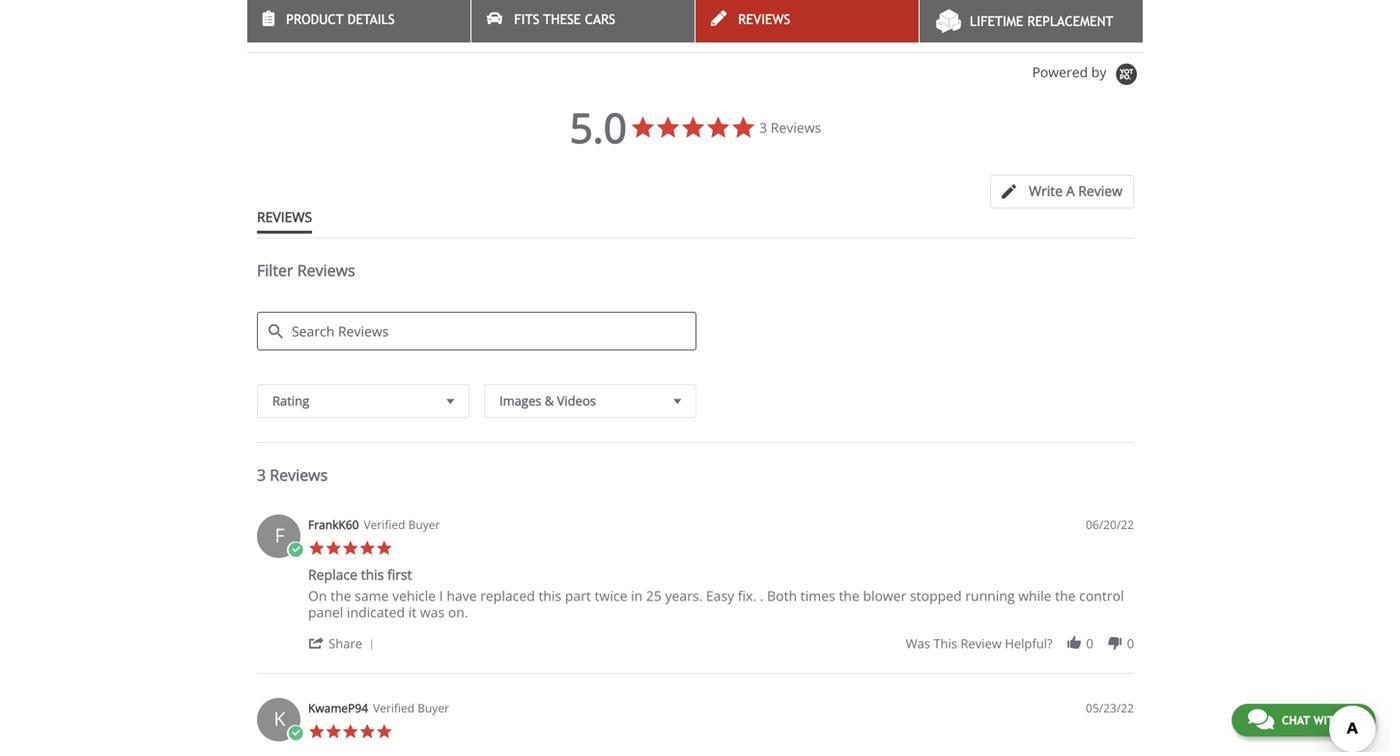 Task type: describe. For each thing, give the bounding box(es) containing it.
lifetime
[[970, 14, 1023, 29]]

share image
[[308, 635, 325, 652]]

.
[[760, 587, 763, 605]]

write a review
[[1029, 182, 1122, 200]]

vote down review by frankk60 on 20 jun 2022 image
[[1106, 635, 1123, 652]]

blower
[[863, 587, 906, 605]]

helpful?
[[1005, 635, 1053, 653]]

review date 05/23/22 element
[[1086, 701, 1134, 717]]

us
[[1345, 714, 1359, 727]]

powered by link
[[1032, 63, 1144, 87]]

1 horizontal spatial 3 reviews
[[759, 118, 821, 137]]

3 the from the left
[[1055, 587, 1076, 605]]

share button
[[308, 634, 381, 653]]

replacement
[[1027, 14, 1113, 29]]

filter
[[257, 260, 293, 281]]

Images & Videos Filter field
[[484, 385, 696, 418]]

replace
[[308, 566, 357, 584]]

write
[[1029, 182, 1063, 200]]

product details link
[[247, 0, 470, 43]]

times
[[800, 587, 835, 605]]

reviews
[[257, 208, 312, 226]]

verified for f
[[364, 517, 405, 533]]

vehicle
[[392, 587, 436, 605]]

chat with us link
[[1232, 704, 1376, 737]]

was
[[906, 635, 930, 653]]

details
[[348, 12, 395, 27]]

this for replace
[[361, 566, 384, 584]]

twice
[[595, 587, 627, 605]]

2 the from the left
[[839, 587, 859, 605]]

comments image
[[1248, 708, 1274, 731]]

this for was
[[933, 635, 957, 653]]

tab panel containing f
[[247, 505, 1144, 753]]

fits
[[514, 12, 539, 27]]

buyer for k
[[417, 701, 449, 716]]

filter reviews
[[257, 260, 355, 281]]

magnifying glass image
[[269, 325, 283, 339]]

5.0 star rating element
[[570, 100, 627, 155]]

reviews inside heading
[[297, 260, 355, 281]]

replace this first heading
[[308, 566, 412, 588]]

filter reviews heading
[[257, 260, 1134, 298]]

reviews link
[[696, 0, 919, 43]]

was
[[420, 603, 445, 622]]

running
[[965, 587, 1015, 605]]

05/23/22
[[1086, 701, 1134, 716]]

write a review button
[[990, 175, 1134, 209]]

review
[[961, 635, 1002, 653]]

on.
[[448, 603, 468, 622]]

part
[[565, 587, 591, 605]]

verified for k
[[373, 701, 414, 716]]

indicated
[[347, 603, 405, 622]]

easy
[[706, 587, 734, 605]]

vote up review by frankk60 on 20 jun 2022 image
[[1066, 635, 1083, 652]]

powered by
[[1032, 63, 1110, 81]]

frankk60 verified buyer
[[308, 517, 440, 533]]

Search Reviews search field
[[257, 312, 696, 351]]

lifetime replacement
[[970, 14, 1113, 29]]

fits these cars
[[514, 12, 615, 27]]

1 horizontal spatial 3
[[759, 118, 767, 137]]

replace this first on the same vehicle i have replaced this part twice in 25 years. easy fix. . both times the blower stopped running while the control panel indicated it was on.
[[308, 566, 1124, 622]]

review
[[1078, 182, 1122, 200]]

kwamep94 verified buyer
[[308, 701, 449, 716]]

control
[[1079, 587, 1124, 605]]

circle checkmark image for k
[[287, 726, 304, 743]]

06/20/22
[[1086, 517, 1134, 533]]

first
[[387, 566, 412, 584]]

Rating Filter field
[[257, 385, 469, 418]]



Task type: vqa. For each thing, say whether or not it's contained in the screenshot.
$49
no



Task type: locate. For each thing, give the bounding box(es) containing it.
1 vertical spatial 3 reviews
[[257, 465, 328, 486]]

lifetime replacement link
[[920, 0, 1143, 43]]

share
[[329, 635, 362, 653]]

verified right the kwamep94
[[373, 701, 414, 716]]

2 circle checkmark image from the top
[[287, 726, 304, 743]]

star image
[[308, 540, 325, 557], [325, 540, 342, 557], [325, 724, 342, 741], [342, 724, 359, 741], [359, 724, 376, 741], [376, 724, 393, 741]]

25
[[646, 587, 662, 605]]

powered
[[1032, 63, 1088, 81]]

this left the part
[[538, 587, 561, 605]]

images & videos
[[499, 392, 596, 410]]

down triangle image inside the images & videos field
[[669, 391, 686, 411]]

circle checkmark image right f
[[287, 542, 304, 559]]

both
[[767, 587, 797, 605]]

product
[[286, 12, 344, 27]]

buyer right the kwamep94
[[417, 701, 449, 716]]

the right the while
[[1055, 587, 1076, 605]]

tab panel
[[247, 505, 1144, 753]]

0 right vote up review by frankk60 on 20 jun 2022 image
[[1086, 635, 1093, 653]]

0 horizontal spatial the
[[330, 587, 351, 605]]

the down replace
[[330, 587, 351, 605]]

chat
[[1282, 714, 1310, 727]]

buyer
[[408, 517, 440, 533], [417, 701, 449, 716]]

same
[[355, 587, 389, 605]]

1 horizontal spatial this
[[538, 587, 561, 605]]

verified
[[364, 517, 405, 533], [373, 701, 414, 716]]

0
[[1086, 635, 1093, 653], [1127, 635, 1134, 653]]

circle checkmark image for f
[[287, 542, 304, 559]]

years.
[[665, 587, 703, 605]]

&
[[545, 392, 554, 410]]

0 horizontal spatial 3
[[257, 465, 266, 486]]

0 vertical spatial buyer
[[408, 517, 440, 533]]

0 horizontal spatial 0
[[1086, 635, 1093, 653]]

group inside tab panel
[[906, 635, 1134, 653]]

verified right frankk60
[[364, 517, 405, 533]]

on
[[308, 587, 327, 605]]

down triangle image for images & videos
[[669, 391, 686, 411]]

0 horizontal spatial this
[[361, 566, 384, 584]]

while
[[1018, 587, 1051, 605]]

verified buyer heading right the kwamep94
[[373, 701, 449, 717]]

reviews
[[738, 12, 790, 27], [247, 15, 321, 37], [771, 118, 821, 137], [297, 260, 355, 281], [270, 465, 328, 486]]

buyer up the first
[[408, 517, 440, 533]]

review date 06/20/22 element
[[1086, 517, 1134, 533]]

cars
[[585, 12, 615, 27]]

down triangle image inside "rating filter" field
[[442, 391, 459, 411]]

down triangle image
[[442, 391, 459, 411], [669, 391, 686, 411]]

1 vertical spatial verified buyer heading
[[373, 701, 449, 717]]

by
[[1091, 63, 1106, 81]]

have
[[447, 587, 477, 605]]

buyer for f
[[408, 517, 440, 533]]

0 vertical spatial 3
[[759, 118, 767, 137]]

1 vertical spatial verified
[[373, 701, 414, 716]]

0 vertical spatial 3 reviews
[[759, 118, 821, 137]]

down triangle image for rating
[[442, 391, 459, 411]]

the
[[330, 587, 351, 605], [839, 587, 859, 605], [1055, 587, 1076, 605]]

circle checkmark image
[[287, 542, 304, 559], [287, 726, 304, 743]]

circle checkmark image right k
[[287, 726, 304, 743]]

1 vertical spatial circle checkmark image
[[287, 726, 304, 743]]

panel
[[308, 603, 343, 622]]

it
[[408, 603, 417, 622]]

these
[[543, 12, 581, 27]]

0 vertical spatial circle checkmark image
[[287, 542, 304, 559]]

f
[[275, 522, 285, 549]]

2 horizontal spatial the
[[1055, 587, 1076, 605]]

3 reviews
[[759, 118, 821, 137], [257, 465, 328, 486]]

1 vertical spatial buyer
[[417, 701, 449, 716]]

kwamep94
[[308, 701, 368, 716]]

1 circle checkmark image from the top
[[287, 542, 304, 559]]

2 vertical spatial this
[[933, 635, 957, 653]]

stopped
[[910, 587, 962, 605]]

2 down triangle image from the left
[[669, 391, 686, 411]]

1 the from the left
[[330, 587, 351, 605]]

verified buyer heading for f
[[364, 517, 440, 533]]

seperator image
[[366, 640, 377, 651]]

1 down triangle image from the left
[[442, 391, 459, 411]]

fix.
[[738, 587, 756, 605]]

frankk60
[[308, 517, 359, 533]]

1 vertical spatial 3
[[257, 465, 266, 486]]

0 horizontal spatial down triangle image
[[442, 391, 459, 411]]

1 horizontal spatial 0
[[1127, 635, 1134, 653]]

verified buyer heading for k
[[373, 701, 449, 717]]

star image
[[342, 540, 359, 557], [359, 540, 376, 557], [376, 540, 393, 557], [308, 724, 325, 741]]

verified buyer heading up the first
[[364, 517, 440, 533]]

videos
[[557, 392, 596, 410]]

0 vertical spatial verified
[[364, 517, 405, 533]]

2 horizontal spatial this
[[933, 635, 957, 653]]

product details
[[286, 12, 395, 27]]

0 vertical spatial this
[[361, 566, 384, 584]]

1 vertical spatial this
[[538, 587, 561, 605]]

group
[[906, 635, 1134, 653]]

fits these cars link
[[471, 0, 695, 43]]

3
[[759, 118, 767, 137], [257, 465, 266, 486]]

2 0 from the left
[[1127, 635, 1134, 653]]

i
[[439, 587, 443, 605]]

0 horizontal spatial 3 reviews
[[257, 465, 328, 486]]

write no frame image
[[1002, 185, 1026, 199]]

with
[[1313, 714, 1342, 727]]

1 horizontal spatial the
[[839, 587, 859, 605]]

k
[[274, 706, 286, 732]]

in
[[631, 587, 643, 605]]

0 right vote down review by frankk60 on 20 jun 2022 image
[[1127, 635, 1134, 653]]

chat with us
[[1282, 714, 1359, 727]]

images
[[499, 392, 541, 410]]

5.0
[[570, 100, 627, 155]]

this up same
[[361, 566, 384, 584]]

this right the was at right
[[933, 635, 957, 653]]

0 vertical spatial verified buyer heading
[[364, 517, 440, 533]]

the right times
[[839, 587, 859, 605]]

1 0 from the left
[[1086, 635, 1093, 653]]

1 horizontal spatial down triangle image
[[669, 391, 686, 411]]

verified buyer heading
[[364, 517, 440, 533], [373, 701, 449, 717]]

a
[[1066, 182, 1075, 200]]

replaced
[[480, 587, 535, 605]]

group containing was this review helpful?
[[906, 635, 1134, 653]]

rating
[[272, 392, 309, 410]]

this
[[361, 566, 384, 584], [538, 587, 561, 605], [933, 635, 957, 653]]

was this review helpful?
[[906, 635, 1053, 653]]



